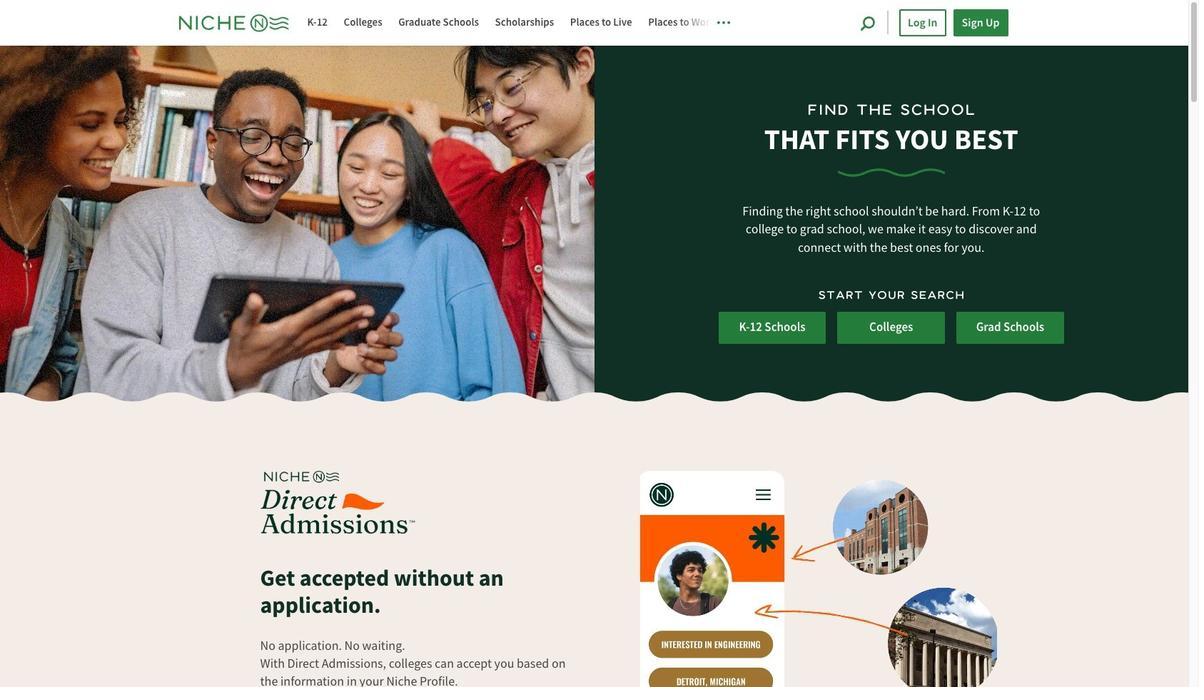Task type: vqa. For each thing, say whether or not it's contained in the screenshot.
Trade/career. Nested checkbox 2 of 3. Controlled by 2-year above image at the bottom left
no



Task type: locate. For each thing, give the bounding box(es) containing it.
1 vertical spatial students laughing around tablet image
[[640, 471, 997, 687]]

banner links element
[[307, 13, 736, 32]]

0 vertical spatial students laughing around tablet image
[[0, 46, 594, 403]]

1 horizontal spatial students laughing around tablet image
[[640, 471, 997, 687]]

search image
[[860, 15, 877, 32]]

students laughing around tablet image
[[0, 46, 594, 403], [640, 471, 997, 687]]

0 horizontal spatial students laughing around tablet image
[[0, 46, 594, 403]]

niche direct admissions logo image
[[260, 471, 415, 542]]



Task type: describe. For each thing, give the bounding box(es) containing it.
niche home image
[[179, 11, 300, 35]]

meatball image
[[717, 16, 730, 28]]



